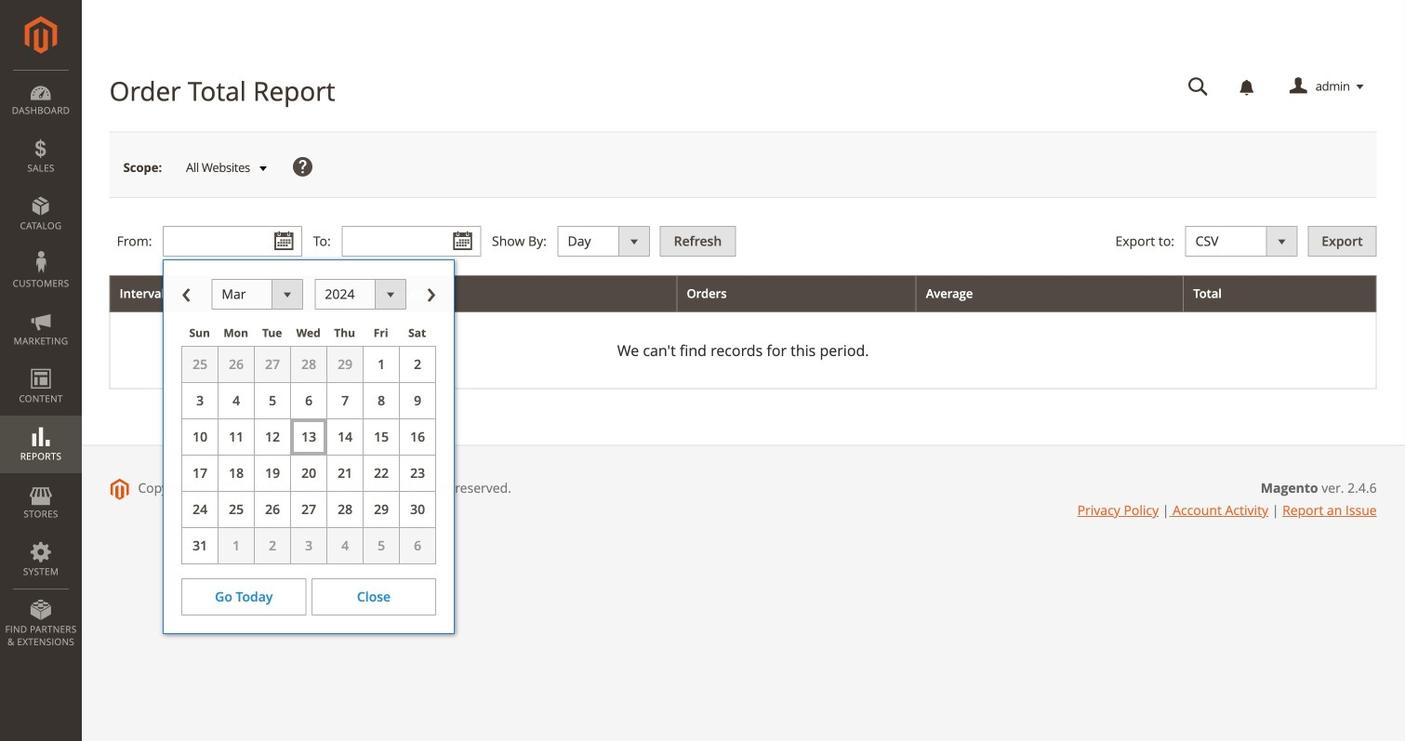 Task type: vqa. For each thing, say whether or not it's contained in the screenshot.
tab
no



Task type: locate. For each thing, give the bounding box(es) containing it.
None text field
[[342, 226, 481, 257]]

magento admin panel image
[[25, 16, 57, 54]]

menu bar
[[0, 70, 82, 658]]

None text field
[[1176, 71, 1222, 103], [163, 226, 302, 257], [1176, 71, 1222, 103], [163, 226, 302, 257]]



